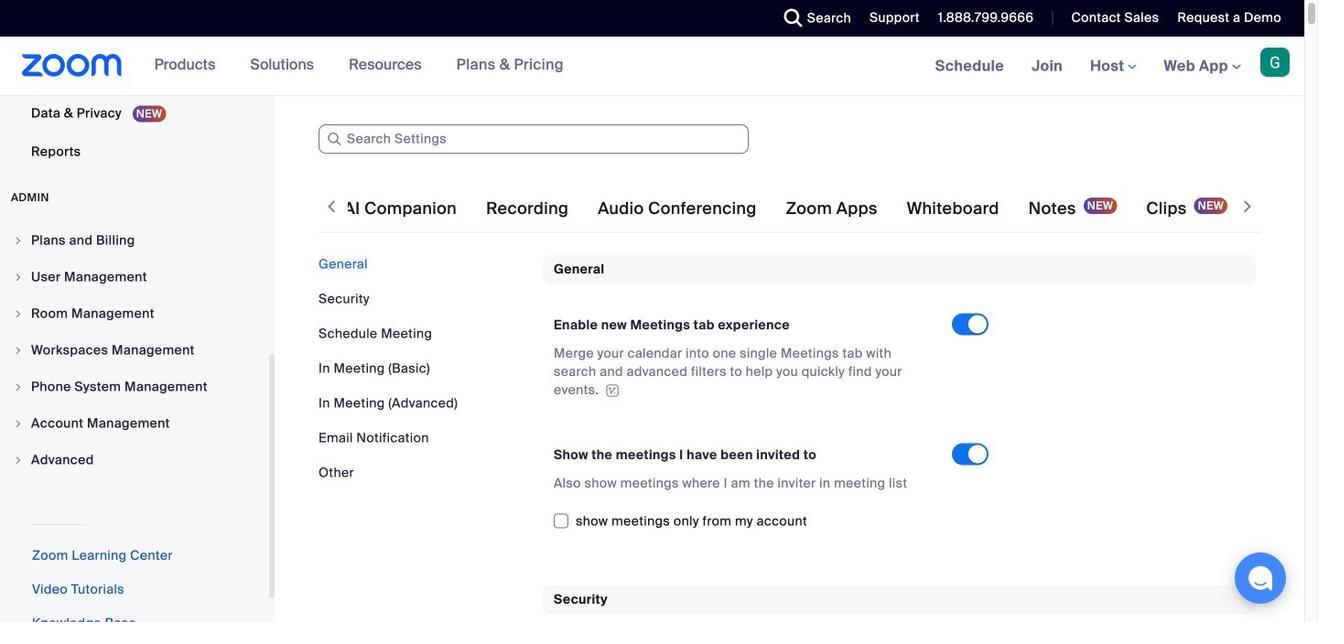Task type: vqa. For each thing, say whether or not it's contained in the screenshot.
"Personal Menu" MENU
yes



Task type: describe. For each thing, give the bounding box(es) containing it.
application inside general element
[[554, 345, 936, 400]]

product information navigation
[[141, 37, 578, 95]]

4 right image from the top
[[13, 345, 24, 356]]

open chat image
[[1248, 566, 1273, 591]]

support version for enable new meetings tab experience image
[[603, 385, 622, 397]]

3 menu item from the top
[[0, 297, 269, 331]]

side navigation navigation
[[0, 0, 275, 623]]

2 menu item from the top
[[0, 260, 269, 295]]

zoom logo image
[[22, 54, 122, 77]]

scroll right image
[[1239, 198, 1257, 216]]

7 right image from the top
[[13, 455, 24, 466]]

general element
[[543, 255, 1256, 557]]

1 right image from the top
[[13, 235, 24, 246]]

4 menu item from the top
[[0, 333, 269, 368]]

2 right image from the top
[[13, 272, 24, 283]]



Task type: locate. For each thing, give the bounding box(es) containing it.
personal menu menu
[[0, 0, 269, 172]]

scroll left image
[[322, 198, 341, 216]]

application
[[554, 345, 936, 400]]

right image
[[13, 235, 24, 246], [13, 272, 24, 283], [13, 309, 24, 320], [13, 345, 24, 356], [13, 382, 24, 393], [13, 418, 24, 429], [13, 455, 24, 466]]

meetings navigation
[[922, 37, 1305, 97]]

7 menu item from the top
[[0, 443, 269, 478]]

6 menu item from the top
[[0, 406, 269, 441]]

menu bar
[[319, 255, 529, 482]]

3 right image from the top
[[13, 309, 24, 320]]

admin menu menu
[[0, 223, 269, 480]]

profile picture image
[[1261, 48, 1290, 77]]

1 menu item from the top
[[0, 223, 269, 258]]

Search Settings text field
[[319, 125, 749, 154]]

banner
[[0, 37, 1305, 97]]

5 right image from the top
[[13, 382, 24, 393]]

tabs of my account settings page tab list
[[153, 183, 1232, 234]]

6 right image from the top
[[13, 418, 24, 429]]

menu item
[[0, 223, 269, 258], [0, 260, 269, 295], [0, 297, 269, 331], [0, 333, 269, 368], [0, 370, 269, 405], [0, 406, 269, 441], [0, 443, 269, 478]]

5 menu item from the top
[[0, 370, 269, 405]]



